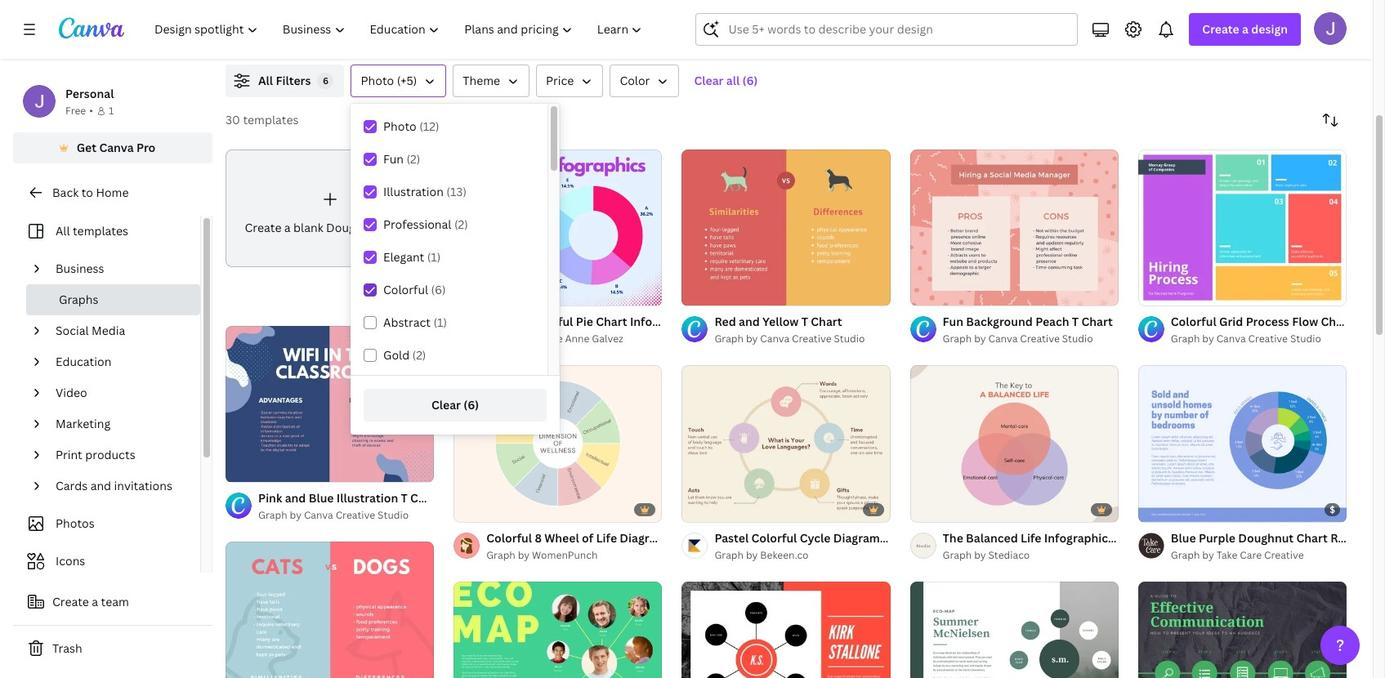 Task type: vqa. For each thing, say whether or not it's contained in the screenshot.


Task type: locate. For each thing, give the bounding box(es) containing it.
0 vertical spatial create
[[1203, 21, 1240, 37]]

all down back on the left top
[[56, 223, 70, 239]]

a left blank in the top left of the page
[[284, 220, 291, 235]]

process
[[1247, 314, 1290, 330]]

graph down the red
[[715, 332, 744, 346]]

by down balanced
[[975, 548, 986, 562]]

studio down peach
[[1063, 332, 1094, 346]]

(2) down "(13)"
[[455, 217, 468, 232]]

graph down background
[[943, 332, 972, 346]]

take
[[1217, 548, 1238, 562]]

creative for process
[[1249, 332, 1289, 346]]

create a team button
[[13, 586, 213, 619]]

blue
[[309, 491, 334, 506], [1171, 530, 1197, 546]]

0 vertical spatial templates
[[243, 112, 299, 128]]

graph down purple
[[1171, 548, 1201, 562]]

graph down simple
[[487, 332, 516, 346]]

personal
[[65, 86, 114, 101]]

templates right 30
[[243, 112, 299, 128]]

creative down pink and blue illustration t chart link
[[336, 508, 375, 522]]

fun background peach t chart link
[[943, 313, 1113, 331]]

0 vertical spatial clear
[[694, 73, 724, 88]]

media
[[92, 323, 125, 338]]

canva inside red and yellow t chart graph by canva creative studio
[[761, 332, 790, 346]]

graph left the pastel
[[669, 530, 704, 546]]

by inside "fun background peach t chart graph by canva creative studio"
[[975, 332, 986, 346]]

graph by womenpunch link
[[487, 548, 663, 564]]

t inside "fun background peach t chart graph by canva creative studio"
[[1073, 314, 1079, 330]]

create inside dropdown button
[[1203, 21, 1240, 37]]

0 vertical spatial all
[[258, 73, 273, 88]]

by left rizelle
[[518, 332, 530, 346]]

2 vertical spatial (2)
[[413, 347, 426, 363]]

green classic minimalist eco map chart image
[[910, 582, 1119, 679]]

0 horizontal spatial create
[[52, 594, 89, 610]]

fun left background
[[943, 314, 964, 330]]

and inside red and yellow t chart graph by canva creative studio
[[739, 314, 760, 330]]

0 vertical spatial a
[[1243, 21, 1249, 37]]

1 horizontal spatial and
[[285, 491, 306, 506]]

diagram right of
[[620, 530, 667, 546]]

clear for clear all (6)
[[694, 73, 724, 88]]

graph inside blue purple doughnut chart real estat graph by take care creative
[[1171, 548, 1201, 562]]

chart inside colorful grid process flow chart graph by canva creative studio
[[1322, 314, 1353, 330]]

galvez
[[592, 332, 623, 346]]

0 horizontal spatial (6)
[[431, 282, 446, 298]]

blank
[[294, 220, 324, 235]]

(6) for colorful (6)
[[431, 282, 446, 298]]

all
[[258, 73, 273, 88], [56, 223, 70, 239]]

0 horizontal spatial templates
[[73, 223, 128, 239]]

all for all templates
[[56, 223, 70, 239]]

a inside button
[[92, 594, 98, 610]]

diagram for the balanced life infographic venn diagram graph
[[1142, 530, 1189, 546]]

1 horizontal spatial clear
[[694, 73, 724, 88]]

canva inside "fun background peach t chart graph by canva creative studio"
[[989, 332, 1018, 346]]

colorful inside "simple colorful pie chart infographics graph by rizelle anne galvez"
[[528, 314, 573, 330]]

blue left purple
[[1171, 530, 1197, 546]]

peach
[[1036, 314, 1070, 330]]

charcoal and green effective communication process flow chart image
[[1139, 582, 1347, 679]]

and right the red
[[739, 314, 760, 330]]

1 horizontal spatial templates
[[243, 112, 299, 128]]

colorful for colorful 8 wheel of life diagram graph graph by womenpunch
[[487, 530, 532, 546]]

create for create a blank doughnut chart
[[245, 220, 282, 235]]

0 vertical spatial fun
[[383, 151, 404, 167]]

pastel
[[715, 530, 749, 546]]

clear (6)
[[432, 397, 479, 413]]

colorful up abstract
[[383, 282, 428, 298]]

all for all filters
[[258, 73, 273, 88]]

2 horizontal spatial create
[[1203, 21, 1240, 37]]

creative inside pink and blue illustration t chart graph by canva creative studio
[[336, 508, 375, 522]]

simple colorful pie chart infographics image
[[454, 150, 663, 306]]

design
[[1252, 21, 1289, 37]]

graph inside "simple colorful pie chart infographics graph by rizelle anne galvez"
[[487, 332, 516, 346]]

creative inside colorful grid process flow chart graph by canva creative studio
[[1249, 332, 1289, 346]]

t for peach
[[1073, 314, 1079, 330]]

fun inside "fun background peach t chart graph by canva creative studio"
[[943, 314, 964, 330]]

life up graph by stediaco link
[[1021, 530, 1042, 546]]

colorful inside colorful 8 wheel of life diagram graph graph by womenpunch
[[487, 530, 532, 546]]

studio inside red and yellow t chart graph by canva creative studio
[[834, 332, 865, 346]]

1 vertical spatial a
[[284, 220, 291, 235]]

and inside "cards and invitations" link
[[90, 478, 111, 494]]

diagram inside the balanced life infographic venn diagram graph graph by stediaco
[[1142, 530, 1189, 546]]

the balanced life infographic venn diagram graph link
[[943, 530, 1226, 548]]

gold (2)
[[383, 347, 426, 363]]

1 diagram from the left
[[620, 530, 667, 546]]

create a blank doughnut chart
[[245, 220, 415, 235]]

chart inside blue purple doughnut chart real estat graph by take care creative
[[1297, 530, 1328, 546]]

templates inside "link"
[[73, 223, 128, 239]]

creative for peach
[[1021, 332, 1060, 346]]

get
[[77, 140, 97, 155]]

creative down process
[[1249, 332, 1289, 346]]

illustration
[[383, 184, 444, 199], [337, 491, 398, 506]]

2 vertical spatial create
[[52, 594, 89, 610]]

all left "filters"
[[258, 73, 273, 88]]

life inside colorful 8 wheel of life diagram graph graph by womenpunch
[[596, 530, 617, 546]]

clear (6) button
[[364, 389, 547, 422]]

by down red and yellow t chart link
[[746, 332, 758, 346]]

cards
[[56, 478, 88, 494]]

a left team
[[92, 594, 98, 610]]

a inside "link"
[[284, 220, 291, 235]]

0 horizontal spatial blue
[[309, 491, 334, 506]]

1 vertical spatial doughnut
[[1239, 530, 1294, 546]]

creative down fun background peach t chart link on the top
[[1021, 332, 1060, 346]]

(1) for elegant (1)
[[427, 249, 441, 265]]

diagram inside colorful 8 wheel of life diagram graph graph by womenpunch
[[620, 530, 667, 546]]

creative inside "fun background peach t chart graph by canva creative studio"
[[1021, 332, 1060, 346]]

1 horizontal spatial a
[[284, 220, 291, 235]]

creative down red and yellow t chart link
[[792, 332, 832, 346]]

creative inside red and yellow t chart graph by canva creative studio
[[792, 332, 832, 346]]

colorful 8 wheel of life diagram graph graph by womenpunch
[[487, 530, 704, 562]]

fun for fun background peach t chart graph by canva creative studio
[[943, 314, 964, 330]]

by left take
[[1203, 548, 1215, 562]]

None search field
[[696, 13, 1079, 46]]

graph left womenpunch
[[487, 548, 516, 562]]

photo (+5)
[[361, 73, 417, 88]]

studio inside "fun background peach t chart graph by canva creative studio"
[[1063, 332, 1094, 346]]

(2) down photo (12)
[[407, 151, 420, 167]]

colorful grid process flow chart image
[[1139, 150, 1347, 306]]

price button
[[536, 65, 604, 97]]

(2) for professional (2)
[[455, 217, 468, 232]]

colorful left grid
[[1171, 314, 1217, 330]]

education
[[56, 354, 111, 370]]

canva
[[99, 140, 134, 155], [761, 332, 790, 346], [989, 332, 1018, 346], [1217, 332, 1246, 346], [304, 508, 333, 522]]

1 vertical spatial (1)
[[434, 315, 447, 330]]

creative for yellow
[[792, 332, 832, 346]]

photo left (12)
[[383, 119, 417, 134]]

1 vertical spatial photo
[[383, 119, 417, 134]]

templates down "back to home"
[[73, 223, 128, 239]]

1 horizontal spatial diagram
[[834, 530, 880, 546]]

2 vertical spatial a
[[92, 594, 98, 610]]

colorful 8 wheel of life diagram graph image
[[454, 366, 663, 522]]

2 vertical spatial (6)
[[464, 397, 479, 413]]

canva down grid
[[1217, 332, 1246, 346]]

1 horizontal spatial blue
[[1171, 530, 1197, 546]]

and for pink
[[285, 491, 306, 506]]

(1) right elegant
[[427, 249, 441, 265]]

2 horizontal spatial t
[[1073, 314, 1079, 330]]

video link
[[49, 378, 191, 409]]

doughnut right blank in the top left of the page
[[326, 220, 381, 235]]

a left design
[[1243, 21, 1249, 37]]

1 horizontal spatial fun
[[943, 314, 964, 330]]

back to home
[[52, 185, 129, 200]]

create for create a design
[[1203, 21, 1240, 37]]

jacob simon image
[[1315, 12, 1347, 45]]

0 horizontal spatial life
[[596, 530, 617, 546]]

all inside "link"
[[56, 223, 70, 239]]

by down colorful grid process flow chart link
[[1203, 332, 1215, 346]]

0 horizontal spatial t
[[401, 491, 408, 506]]

canva left pro on the left top of the page
[[99, 140, 134, 155]]

graphs
[[59, 292, 99, 307]]

colorful left 8
[[487, 530, 532, 546]]

clear for clear (6)
[[432, 397, 461, 413]]

create down icons
[[52, 594, 89, 610]]

by down background
[[975, 332, 986, 346]]

2 horizontal spatial diagram
[[1142, 530, 1189, 546]]

8
[[535, 530, 542, 546]]

create a design
[[1203, 21, 1289, 37]]

graph by canva creative studio link down process
[[1171, 331, 1347, 348]]

colorful up bekeen.co
[[752, 530, 797, 546]]

by down pink and blue illustration t chart link
[[290, 508, 302, 522]]

(2) right gold
[[413, 347, 426, 363]]

1 horizontal spatial (6)
[[464, 397, 479, 413]]

chart
[[384, 220, 415, 235], [596, 314, 628, 330], [811, 314, 843, 330], [1082, 314, 1113, 330], [1322, 314, 1353, 330], [411, 491, 442, 506], [1297, 530, 1328, 546]]

0 vertical spatial (2)
[[407, 151, 420, 167]]

graph by take care creative link
[[1171, 548, 1347, 564]]

2 horizontal spatial (6)
[[743, 73, 758, 88]]

0 horizontal spatial fun
[[383, 151, 404, 167]]

by inside red and yellow t chart graph by canva creative studio
[[746, 332, 758, 346]]

graph by canva creative studio link for yellow
[[715, 331, 865, 348]]

flow
[[1293, 314, 1319, 330]]

0 horizontal spatial a
[[92, 594, 98, 610]]

create inside button
[[52, 594, 89, 610]]

create left blank in the top left of the page
[[245, 220, 282, 235]]

creative down the blue purple doughnut chart real estat link
[[1265, 548, 1305, 562]]

color
[[620, 73, 650, 88]]

all filters
[[258, 73, 311, 88]]

1 vertical spatial illustration
[[337, 491, 398, 506]]

chart inside pink and blue illustration t chart graph by canva creative studio
[[411, 491, 442, 506]]

1 life from the left
[[596, 530, 617, 546]]

fun
[[383, 151, 404, 167], [943, 314, 964, 330]]

2 horizontal spatial a
[[1243, 21, 1249, 37]]

canva for red
[[761, 332, 790, 346]]

simple colorful pie chart infographics link
[[487, 313, 700, 331]]

fun background peach t chart image
[[910, 150, 1119, 306]]

3 diagram from the left
[[1142, 530, 1189, 546]]

colorful inside colorful grid process flow chart graph by canva creative studio
[[1171, 314, 1217, 330]]

fun (2)
[[383, 151, 420, 167]]

0 vertical spatial photo
[[361, 73, 394, 88]]

diagram right cycle
[[834, 530, 880, 546]]

2 diagram from the left
[[834, 530, 880, 546]]

doughnut
[[326, 220, 381, 235], [1239, 530, 1294, 546]]

clear
[[694, 73, 724, 88], [432, 397, 461, 413]]

(1)
[[427, 249, 441, 265], [434, 315, 447, 330]]

1 vertical spatial blue
[[1171, 530, 1197, 546]]

graph inside colorful grid process flow chart graph by canva creative studio
[[1171, 332, 1201, 346]]

Search search field
[[729, 14, 1068, 45]]

graph by canva creative studio link down yellow
[[715, 331, 865, 348]]

photo left (+5)
[[361, 73, 394, 88]]

t for yellow
[[802, 314, 809, 330]]

0 horizontal spatial clear
[[432, 397, 461, 413]]

and
[[739, 314, 760, 330], [90, 478, 111, 494], [285, 491, 306, 506]]

education link
[[49, 347, 191, 378]]

canva down background
[[989, 332, 1018, 346]]

canva down pink and blue illustration t chart link
[[304, 508, 333, 522]]

0 vertical spatial blue
[[309, 491, 334, 506]]

6
[[323, 74, 329, 87]]

elegant (1)
[[383, 249, 441, 265]]

graph down colorful grid process flow chart link
[[1171, 332, 1201, 346]]

create for create a team
[[52, 594, 89, 610]]

red black photo eco map chart image
[[682, 582, 891, 679]]

0 vertical spatial (6)
[[743, 73, 758, 88]]

care
[[1241, 548, 1262, 562]]

blue right pink
[[309, 491, 334, 506]]

0 vertical spatial doughnut
[[326, 220, 381, 235]]

creative inside blue purple doughnut chart real estat graph by take care creative
[[1265, 548, 1305, 562]]

trash
[[52, 641, 82, 657]]

by left womenpunch
[[518, 548, 530, 562]]

life right of
[[596, 530, 617, 546]]

1 horizontal spatial all
[[258, 73, 273, 88]]

anne
[[565, 332, 590, 346]]

professional
[[383, 217, 452, 232]]

clear all (6) button
[[686, 65, 766, 97]]

graph by canva creative studio link down pink
[[258, 508, 434, 524]]

products
[[85, 447, 135, 463]]

team
[[101, 594, 129, 610]]

graph by stediaco link
[[943, 548, 1119, 564]]

clear all (6)
[[694, 73, 758, 88]]

1 vertical spatial create
[[245, 220, 282, 235]]

diagram right venn
[[1142, 530, 1189, 546]]

0 horizontal spatial doughnut
[[326, 220, 381, 235]]

t inside red and yellow t chart graph by canva creative studio
[[802, 314, 809, 330]]

1 vertical spatial all
[[56, 223, 70, 239]]

theme
[[463, 73, 500, 88]]

icons link
[[23, 546, 191, 577]]

1 vertical spatial fun
[[943, 314, 964, 330]]

all
[[727, 73, 740, 88]]

colorful inside pastel colorful cycle diagram graph graph by bekeen.co
[[752, 530, 797, 546]]

blue inside pink and blue illustration t chart graph by canva creative studio
[[309, 491, 334, 506]]

1 horizontal spatial create
[[245, 220, 282, 235]]

life inside the balanced life infographic venn diagram graph graph by stediaco
[[1021, 530, 1042, 546]]

infographic
[[1045, 530, 1109, 546]]

create left design
[[1203, 21, 1240, 37]]

graph inside pink and blue illustration t chart graph by canva creative studio
[[258, 508, 287, 522]]

canva for fun
[[989, 332, 1018, 346]]

create inside "link"
[[245, 220, 282, 235]]

by inside pastel colorful cycle diagram graph graph by bekeen.co
[[746, 548, 758, 562]]

a inside dropdown button
[[1243, 21, 1249, 37]]

graph down pink
[[258, 508, 287, 522]]

t
[[802, 314, 809, 330], [1073, 314, 1079, 330], [401, 491, 408, 506]]

graph by canva creative studio link down peach
[[943, 331, 1113, 348]]

photo
[[361, 73, 394, 88], [383, 119, 417, 134]]

fun down photo (12)
[[383, 151, 404, 167]]

and inside pink and blue illustration t chart graph by canva creative studio
[[285, 491, 306, 506]]

colorful up rizelle
[[528, 314, 573, 330]]

create a team
[[52, 594, 129, 610]]

0 vertical spatial (1)
[[427, 249, 441, 265]]

studio down pink and blue illustration t chart link
[[378, 508, 409, 522]]

womenpunch
[[532, 548, 598, 562]]

bekeen.co
[[761, 548, 809, 562]]

0 horizontal spatial all
[[56, 223, 70, 239]]

studio down flow
[[1291, 332, 1322, 346]]

and for cards
[[90, 478, 111, 494]]

1 vertical spatial (2)
[[455, 217, 468, 232]]

and right cards
[[90, 478, 111, 494]]

1 vertical spatial clear
[[432, 397, 461, 413]]

studio inside colorful grid process flow chart graph by canva creative studio
[[1291, 332, 1322, 346]]

2 life from the left
[[1021, 530, 1042, 546]]

home
[[96, 185, 129, 200]]

canva inside colorful grid process flow chart graph by canva creative studio
[[1217, 332, 1246, 346]]

1 horizontal spatial doughnut
[[1239, 530, 1294, 546]]

1 vertical spatial (6)
[[431, 282, 446, 298]]

0 horizontal spatial diagram
[[620, 530, 667, 546]]

1 horizontal spatial t
[[802, 314, 809, 330]]

canva down yellow
[[761, 332, 790, 346]]

theme button
[[453, 65, 530, 97]]

by down the pastel
[[746, 548, 758, 562]]

doughnut inside "link"
[[326, 220, 381, 235]]

1 vertical spatial templates
[[73, 223, 128, 239]]

studio for process
[[1291, 332, 1322, 346]]

(1) right abstract
[[434, 315, 447, 330]]

(6) for clear (6)
[[464, 397, 479, 413]]

create
[[1203, 21, 1240, 37], [245, 220, 282, 235], [52, 594, 89, 610]]

0 horizontal spatial and
[[90, 478, 111, 494]]

and right pink
[[285, 491, 306, 506]]

cards and invitations link
[[49, 471, 191, 502]]

studio down red and yellow t chart link
[[834, 332, 865, 346]]

1 horizontal spatial life
[[1021, 530, 1042, 546]]

get canva pro
[[77, 140, 156, 155]]

photo inside "button"
[[361, 73, 394, 88]]

doughnut up graph by take care creative link
[[1239, 530, 1294, 546]]

2 horizontal spatial and
[[739, 314, 760, 330]]

0 vertical spatial illustration
[[383, 184, 444, 199]]



Task type: describe. For each thing, give the bounding box(es) containing it.
cycle
[[800, 530, 831, 546]]

photo (+5) button
[[351, 65, 447, 97]]

(1) for abstract (1)
[[434, 315, 447, 330]]

red and yellow t chart graph by canva creative studio
[[715, 314, 865, 346]]

to
[[81, 185, 93, 200]]

pink and blue illustration t chart link
[[258, 490, 442, 508]]

templates for 30 templates
[[243, 112, 299, 128]]

graph by canva creative studio link for blue
[[258, 508, 434, 524]]

marketing
[[56, 416, 110, 432]]

a for design
[[1243, 21, 1249, 37]]

price
[[546, 73, 574, 88]]

social media link
[[49, 316, 191, 347]]

doughnut inside blue purple doughnut chart real estat graph by take care creative
[[1239, 530, 1294, 546]]

pie
[[576, 314, 594, 330]]

video
[[56, 385, 87, 401]]

colorful for colorful (6)
[[383, 282, 428, 298]]

yellow and mint green eco map chart image
[[454, 582, 663, 679]]

free
[[65, 104, 86, 118]]

back
[[52, 185, 79, 200]]

graph left the
[[883, 530, 917, 546]]

all templates
[[56, 223, 128, 239]]

a for blank
[[284, 220, 291, 235]]

photo for photo (12)
[[383, 119, 417, 134]]

pastel colorful cycle diagram graph graph by bekeen.co
[[715, 530, 917, 562]]

pastel colorful cycle diagram graph link
[[715, 530, 917, 548]]

top level navigation element
[[144, 13, 657, 46]]

chart inside "simple colorful pie chart infographics graph by rizelle anne galvez"
[[596, 314, 628, 330]]

30 templates
[[226, 112, 299, 128]]

templates for all templates
[[73, 223, 128, 239]]

canva for colorful
[[1217, 332, 1246, 346]]

elegant
[[383, 249, 425, 265]]

blue inside blue purple doughnut chart real estat graph by take care creative
[[1171, 530, 1197, 546]]

graph inside "fun background peach t chart graph by canva creative studio"
[[943, 332, 972, 346]]

diagram for colorful 8 wheel of life diagram graph
[[620, 530, 667, 546]]

by inside blue purple doughnut chart real estat graph by take care creative
[[1203, 548, 1215, 562]]

colorful grid process flow chart link
[[1171, 313, 1353, 331]]

yellow
[[763, 314, 799, 330]]

business
[[56, 261, 104, 276]]

by inside colorful 8 wheel of life diagram graph graph by womenpunch
[[518, 548, 530, 562]]

by inside "simple colorful pie chart infographics graph by rizelle anne galvez"
[[518, 332, 530, 346]]

chart inside "link"
[[384, 220, 415, 235]]

invitations
[[114, 478, 172, 494]]

canva inside button
[[99, 140, 134, 155]]

chart inside "fun background peach t chart graph by canva creative studio"
[[1082, 314, 1113, 330]]

by inside the balanced life infographic venn diagram graph graph by stediaco
[[975, 548, 986, 562]]

abstract
[[383, 315, 431, 330]]

(13)
[[447, 184, 467, 199]]

trash link
[[13, 633, 213, 666]]

(12)
[[420, 119, 439, 134]]

chart inside red and yellow t chart graph by canva creative studio
[[811, 314, 843, 330]]

t inside pink and blue illustration t chart graph by canva creative studio
[[401, 491, 408, 506]]

powder blue and salmon pink t chart image
[[226, 542, 434, 679]]

studio for peach
[[1063, 332, 1094, 346]]

(2) for fun (2)
[[407, 151, 420, 167]]

print
[[56, 447, 82, 463]]

photo for photo (+5)
[[361, 73, 394, 88]]

venn
[[1111, 530, 1140, 546]]

color button
[[610, 65, 680, 97]]

fun background peach t chart graph by canva creative studio
[[943, 314, 1113, 346]]

create a design button
[[1190, 13, 1302, 46]]

graph by bekeen.co link
[[715, 548, 891, 564]]

photo (12)
[[383, 119, 439, 134]]

estat
[[1358, 530, 1386, 546]]

the balanced life infographic venn diagram graph image
[[910, 366, 1119, 522]]

icons
[[56, 554, 85, 569]]

infographics
[[630, 314, 700, 330]]

blue purple doughnut chart real estate graph image
[[1139, 366, 1347, 522]]

studio inside pink and blue illustration t chart graph by canva creative studio
[[378, 508, 409, 522]]

graph by rizelle anne galvez link
[[487, 331, 663, 348]]

doughnut charts templates image
[[999, 0, 1347, 45]]

diagram inside pastel colorful cycle diagram graph graph by bekeen.co
[[834, 530, 880, 546]]

by inside pink and blue illustration t chart graph by canva creative studio
[[290, 508, 302, 522]]

red and yellow t chart link
[[715, 313, 865, 331]]

filters
[[276, 73, 311, 88]]

pastel colorful cycle diagram graph image
[[682, 366, 891, 522]]

real
[[1331, 530, 1355, 546]]

print products
[[56, 447, 135, 463]]

by inside colorful grid process flow chart graph by canva creative studio
[[1203, 332, 1215, 346]]

Sort by button
[[1315, 104, 1347, 137]]

and for red
[[739, 314, 760, 330]]

red and yellow t chart image
[[682, 150, 891, 306]]

all templates link
[[23, 216, 191, 247]]

graph up take
[[1192, 530, 1226, 546]]

pink and blue illustration t chart image
[[226, 326, 434, 482]]

print products link
[[49, 440, 191, 471]]

$
[[1330, 503, 1336, 516]]

(2) for gold (2)
[[413, 347, 426, 363]]

social media
[[56, 323, 125, 338]]

pro
[[137, 140, 156, 155]]

wheel
[[545, 530, 579, 546]]

illustration inside pink and blue illustration t chart graph by canva creative studio
[[337, 491, 398, 506]]

photos link
[[23, 509, 191, 540]]

create a blank doughnut chart element
[[226, 150, 434, 267]]

background
[[967, 314, 1033, 330]]

colorful grid process flow chart graph by canva creative studio
[[1171, 314, 1353, 346]]

fun for fun (2)
[[383, 151, 404, 167]]

blue purple doughnut chart real estat graph by take care creative
[[1171, 530, 1386, 562]]

a for team
[[92, 594, 98, 610]]

colorful for colorful grid process flow chart graph by canva creative studio
[[1171, 314, 1217, 330]]

graph by canva creative studio link for peach
[[943, 331, 1113, 348]]

professional (2)
[[383, 217, 468, 232]]

graph down the pastel
[[715, 548, 744, 562]]

back to home link
[[13, 177, 213, 209]]

•
[[89, 104, 93, 118]]

graph down the
[[943, 548, 972, 562]]

the
[[943, 530, 964, 546]]

rizelle
[[532, 332, 563, 346]]

graph inside red and yellow t chart graph by canva creative studio
[[715, 332, 744, 346]]

30
[[226, 112, 240, 128]]

studio for yellow
[[834, 332, 865, 346]]

free •
[[65, 104, 93, 118]]

stediaco
[[989, 548, 1030, 562]]

canva inside pink and blue illustration t chart graph by canva creative studio
[[304, 508, 333, 522]]

of
[[582, 530, 594, 546]]

graph by canva creative studio link for process
[[1171, 331, 1347, 348]]

get canva pro button
[[13, 132, 213, 164]]

business link
[[49, 253, 191, 285]]

gold
[[383, 347, 410, 363]]

blue purple doughnut chart real estat link
[[1171, 530, 1386, 548]]

create a blank doughnut chart link
[[226, 150, 434, 267]]

6 filter options selected element
[[318, 73, 334, 89]]

illustration (13)
[[383, 184, 467, 199]]

cards and invitations
[[56, 478, 172, 494]]



